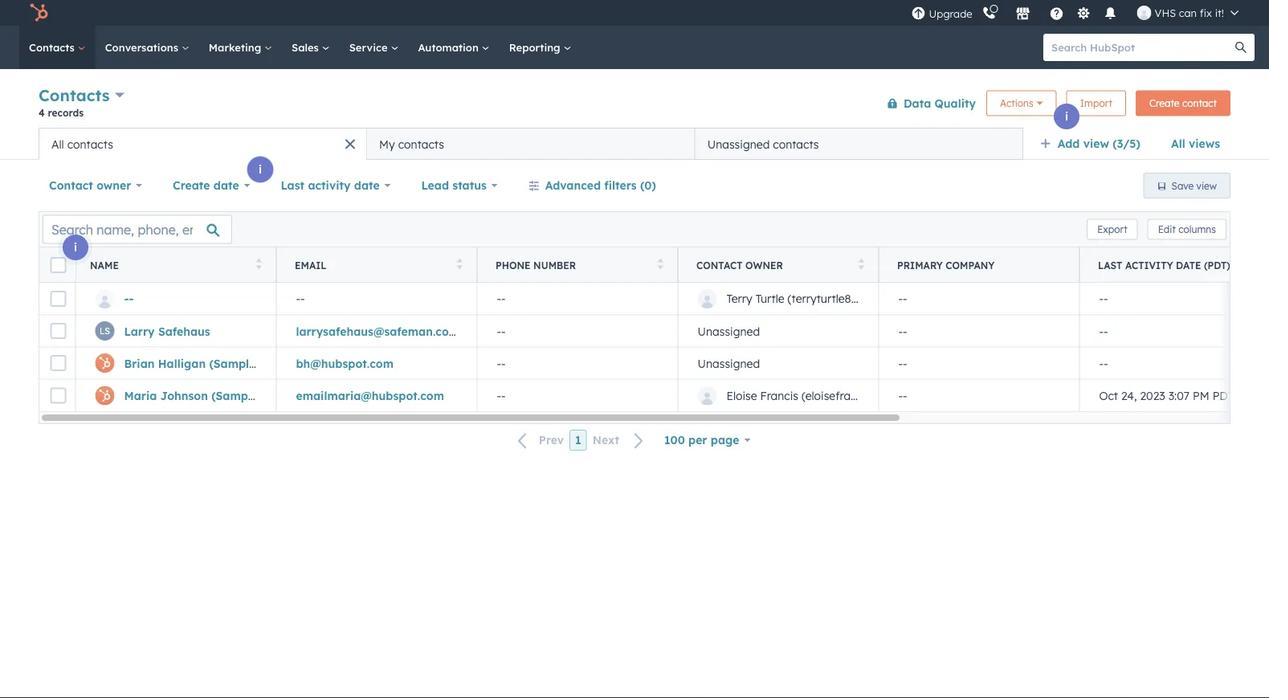 Task type: describe. For each thing, give the bounding box(es) containing it.
2 vertical spatial i button
[[63, 235, 88, 260]]

vhs can fix it!
[[1155, 6, 1225, 19]]

data quality button
[[877, 87, 977, 119]]

fix
[[1201, 6, 1213, 19]]

number
[[534, 259, 576, 271]]

2 horizontal spatial i
[[1066, 109, 1069, 123]]

conversations link
[[95, 26, 199, 69]]

calling icon image
[[983, 6, 997, 21]]

help button
[[1044, 0, 1071, 26]]

unassigned inside button
[[708, 137, 770, 151]]

export button
[[1087, 219, 1139, 240]]

my contacts button
[[367, 128, 695, 160]]

bh@hubspot.com
[[296, 356, 394, 370]]

reporting
[[509, 41, 564, 54]]

settings link
[[1074, 4, 1094, 21]]

search button
[[1228, 34, 1255, 61]]

1 button
[[570, 430, 587, 451]]

save
[[1172, 180, 1194, 192]]

phone number
[[496, 259, 576, 271]]

1 vertical spatial owner
[[746, 259, 784, 271]]

last for last activity date (pdt)
[[1099, 259, 1123, 271]]

2 horizontal spatial i button
[[1054, 104, 1080, 129]]

pdt
[[1213, 389, 1234, 403]]

import button
[[1067, 90, 1127, 116]]

last activity date button
[[270, 170, 401, 202]]

oct
[[1100, 389, 1119, 403]]

quality
[[935, 96, 977, 110]]

2 vertical spatial i
[[74, 240, 77, 254]]

brian
[[124, 356, 155, 370]]

notifications button
[[1097, 0, 1125, 26]]

last for last activity date
[[281, 178, 305, 192]]

(terryturtle85@gmail.com)
[[788, 292, 928, 306]]

3:07
[[1169, 389, 1190, 403]]

contacts button
[[39, 84, 125, 107]]

1 vertical spatial i button
[[248, 157, 273, 182]]

emailmaria@hubspot.com
[[296, 389, 444, 403]]

records
[[48, 106, 84, 119]]

create date button
[[162, 170, 261, 202]]

lead
[[421, 178, 449, 192]]

press to sort. element for contact owner
[[859, 258, 865, 272]]

notifications image
[[1104, 7, 1118, 22]]

my contacts
[[379, 137, 444, 151]]

marketplaces button
[[1007, 0, 1040, 26]]

primary
[[898, 259, 943, 271]]

data
[[904, 96, 932, 110]]

activity
[[1126, 259, 1174, 271]]

Search HubSpot search field
[[1044, 34, 1241, 61]]

vhs can fix it! button
[[1128, 0, 1249, 26]]

create for create contact
[[1150, 97, 1180, 109]]

advanced
[[545, 178, 601, 192]]

larrysafehaus@safeman.com
[[296, 324, 460, 338]]

brian halligan (sample contact) link
[[124, 356, 308, 370]]

actions
[[1001, 97, 1034, 109]]

filters
[[605, 178, 637, 192]]

100
[[665, 433, 685, 447]]

contacts for all contacts
[[67, 137, 113, 151]]

add view (3/5) button
[[1030, 128, 1161, 160]]

eloise francis (eloisefrancis23@gmail.com) button
[[678, 379, 954, 411]]

create date
[[173, 178, 239, 192]]

1
[[576, 433, 582, 447]]

terry turtle (terryturtle85@gmail.com) button
[[678, 283, 928, 315]]

hubspot image
[[29, 3, 48, 23]]

save view
[[1172, 180, 1218, 192]]

unassigned button for larrysafehaus@safeman.com
[[678, 315, 879, 347]]

emailmaria@hubspot.com button
[[276, 379, 477, 411]]

columns
[[1179, 223, 1217, 235]]

contacts link
[[19, 26, 95, 69]]

(sample for johnson
[[212, 389, 258, 403]]

page
[[711, 433, 740, 447]]

-- link
[[124, 292, 134, 306]]

larry
[[124, 324, 155, 338]]

save view button
[[1144, 173, 1231, 199]]

owner inside contact owner popup button
[[97, 178, 131, 192]]

press to sort. image for phone number
[[658, 258, 664, 270]]

contacts for my contacts
[[398, 137, 444, 151]]

create contact
[[1150, 97, 1218, 109]]

(pdt)
[[1205, 259, 1231, 271]]

1 press to sort. element from the left
[[256, 258, 262, 272]]

status
[[453, 178, 487, 192]]

service link
[[340, 26, 409, 69]]

larrysafehaus@safeman.com link
[[296, 324, 460, 338]]

(0)
[[641, 178, 657, 192]]

pagination navigation
[[509, 430, 654, 451]]

larrysafehaus@safeman.com button
[[276, 315, 477, 347]]

prev
[[539, 433, 564, 447]]

create for create date
[[173, 178, 210, 192]]

contacts for unassigned contacts
[[773, 137, 819, 151]]

contact) for bh@hubspot.com
[[259, 356, 308, 370]]

-- button for emailmaria@hubspot.com
[[477, 379, 678, 411]]

100 per page
[[665, 433, 740, 447]]

francis
[[761, 389, 799, 403]]

unassigned for larrysafehaus@safeman.com
[[698, 324, 760, 338]]

24,
[[1122, 389, 1138, 403]]

sales
[[292, 41, 322, 54]]

menu containing vhs can fix it!
[[910, 0, 1251, 26]]

phone
[[496, 259, 531, 271]]

it!
[[1216, 6, 1225, 19]]

add
[[1058, 137, 1080, 151]]

terry
[[727, 292, 753, 306]]



Task type: vqa. For each thing, say whether or not it's contained in the screenshot.
the top the Contact owner
yes



Task type: locate. For each thing, give the bounding box(es) containing it.
create
[[1150, 97, 1180, 109], [173, 178, 210, 192]]

-- button for bh@hubspot.com
[[477, 347, 678, 379]]

maria johnson (sample contact) link
[[124, 389, 310, 403]]

1 vertical spatial contacts
[[39, 85, 110, 105]]

4 records
[[39, 106, 84, 119]]

press to sort. element for email
[[457, 258, 463, 272]]

contacts down "hubspot" link
[[29, 41, 78, 54]]

create left contact
[[1150, 97, 1180, 109]]

0 horizontal spatial contact
[[49, 178, 93, 192]]

2 date from the left
[[354, 178, 380, 192]]

(sample down "brian halligan (sample contact)"
[[212, 389, 258, 403]]

0 horizontal spatial all
[[51, 137, 64, 151]]

0 vertical spatial i
[[1066, 109, 1069, 123]]

2 vertical spatial unassigned
[[698, 356, 760, 370]]

view right add
[[1084, 137, 1110, 151]]

0 horizontal spatial last
[[281, 178, 305, 192]]

1 horizontal spatial i
[[259, 162, 262, 176]]

company
[[946, 259, 995, 271]]

100 per page button
[[654, 424, 761, 456]]

0 vertical spatial contact)
[[259, 356, 308, 370]]

press to sort. element
[[256, 258, 262, 272], [457, 258, 463, 272], [658, 258, 664, 272], [859, 258, 865, 272]]

contact)
[[259, 356, 308, 370], [261, 389, 310, 403]]

menu
[[910, 0, 1251, 26]]

date down all contacts 'button'
[[214, 178, 239, 192]]

last down export button
[[1099, 259, 1123, 271]]

all for all views
[[1172, 137, 1186, 151]]

edit
[[1159, 223, 1176, 235]]

advanced filters (0) button
[[518, 170, 667, 202]]

unassigned button for bh@hubspot.com
[[678, 347, 879, 379]]

view inside button
[[1197, 180, 1218, 192]]

all for all contacts
[[51, 137, 64, 151]]

contact inside popup button
[[49, 178, 93, 192]]

2 press to sort. image from the left
[[457, 258, 463, 270]]

2 contacts from the left
[[398, 137, 444, 151]]

create down all contacts 'button'
[[173, 178, 210, 192]]

1 press to sort. image from the left
[[256, 258, 262, 270]]

4 press to sort. element from the left
[[859, 258, 865, 272]]

1 unassigned button from the top
[[678, 315, 879, 347]]

contact) for emailmaria@hubspot.com
[[261, 389, 310, 403]]

contacts inside 'button'
[[67, 137, 113, 151]]

prev button
[[509, 430, 570, 451]]

views
[[1189, 137, 1221, 151]]

0 horizontal spatial i button
[[63, 235, 88, 260]]

unassigned for bh@hubspot.com
[[698, 356, 760, 370]]

automation link
[[409, 26, 500, 69]]

i up add
[[1066, 109, 1069, 123]]

i down contact owner popup button at the left top of the page
[[74, 240, 77, 254]]

emailmaria@hubspot.com link
[[296, 389, 444, 403]]

i
[[1066, 109, 1069, 123], [259, 162, 262, 176], [74, 240, 77, 254]]

sales link
[[282, 26, 340, 69]]

create contact button
[[1136, 90, 1231, 116]]

calling icon button
[[976, 2, 1003, 24]]

Search name, phone, email addresses, or company search field
[[43, 215, 232, 244]]

edit columns button
[[1148, 219, 1227, 240]]

1 horizontal spatial date
[[354, 178, 380, 192]]

3 press to sort. element from the left
[[658, 258, 664, 272]]

add view (3/5)
[[1058, 137, 1141, 151]]

0 vertical spatial contact
[[49, 178, 93, 192]]

bh@hubspot.com link
[[296, 356, 394, 370]]

activity
[[308, 178, 351, 192]]

name
[[90, 259, 119, 271]]

contacts inside popup button
[[39, 85, 110, 105]]

i down all contacts 'button'
[[259, 162, 262, 176]]

can
[[1180, 6, 1198, 19]]

1 horizontal spatial create
[[1150, 97, 1180, 109]]

1 vertical spatial contact)
[[261, 389, 310, 403]]

contacts
[[29, 41, 78, 54], [39, 85, 110, 105]]

0 vertical spatial contact owner
[[49, 178, 131, 192]]

i button up add
[[1054, 104, 1080, 129]]

1 horizontal spatial all
[[1172, 137, 1186, 151]]

press to sort. image
[[256, 258, 262, 270], [457, 258, 463, 270], [658, 258, 664, 270], [859, 258, 865, 270]]

contact owner
[[49, 178, 131, 192], [697, 259, 784, 271]]

(sample up maria johnson (sample contact)
[[209, 356, 256, 370]]

upgrade image
[[912, 7, 926, 21]]

1 vertical spatial view
[[1197, 180, 1218, 192]]

owner up search name, phone, email addresses, or company search field
[[97, 178, 131, 192]]

eloise francis image
[[1138, 6, 1152, 20]]

date
[[1177, 259, 1202, 271]]

upgrade
[[930, 7, 973, 20]]

i button left name in the left top of the page
[[63, 235, 88, 260]]

0 vertical spatial last
[[281, 178, 305, 192]]

contacts inside button
[[773, 137, 819, 151]]

contacts banner
[[39, 82, 1231, 128]]

0 horizontal spatial create
[[173, 178, 210, 192]]

primary company
[[898, 259, 995, 271]]

1 vertical spatial contact owner
[[697, 259, 784, 271]]

settings image
[[1077, 7, 1091, 21]]

0 vertical spatial i button
[[1054, 104, 1080, 129]]

all left views
[[1172, 137, 1186, 151]]

4
[[39, 106, 45, 119]]

press to sort. image for contact owner
[[859, 258, 865, 270]]

brian halligan (sample contact)
[[124, 356, 308, 370]]

press to sort. image for email
[[457, 258, 463, 270]]

1 horizontal spatial last
[[1099, 259, 1123, 271]]

3 contacts from the left
[[773, 137, 819, 151]]

2 unassigned button from the top
[[678, 347, 879, 379]]

0 horizontal spatial i
[[74, 240, 77, 254]]

last inside popup button
[[281, 178, 305, 192]]

0 vertical spatial (sample
[[209, 356, 256, 370]]

turtle
[[756, 292, 785, 306]]

1 vertical spatial last
[[1099, 259, 1123, 271]]

0 vertical spatial unassigned
[[708, 137, 770, 151]]

create inside popup button
[[173, 178, 210, 192]]

unassigned
[[708, 137, 770, 151], [698, 324, 760, 338], [698, 356, 760, 370]]

all views
[[1172, 137, 1221, 151]]

-- button for larrysafehaus@safeman.com
[[477, 315, 678, 347]]

email
[[295, 259, 327, 271]]

view for save
[[1197, 180, 1218, 192]]

0 horizontal spatial view
[[1084, 137, 1110, 151]]

reporting link
[[500, 26, 581, 69]]

contact
[[1183, 97, 1218, 109]]

pm
[[1193, 389, 1210, 403]]

contact
[[49, 178, 93, 192], [697, 259, 743, 271]]

contact owner inside contact owner popup button
[[49, 178, 131, 192]]

per
[[689, 433, 708, 447]]

(sample for halligan
[[209, 356, 256, 370]]

0 horizontal spatial date
[[214, 178, 239, 192]]

eloise
[[727, 389, 758, 403]]

last left activity
[[281, 178, 305, 192]]

1 vertical spatial i
[[259, 162, 262, 176]]

all inside 'button'
[[51, 137, 64, 151]]

0 vertical spatial view
[[1084, 137, 1110, 151]]

last activity date (pdt)
[[1099, 259, 1231, 271]]

press to sort. element for phone number
[[658, 258, 664, 272]]

contact owner up terry
[[697, 259, 784, 271]]

1 vertical spatial unassigned
[[698, 324, 760, 338]]

primary company column header
[[879, 248, 1081, 283]]

service
[[349, 41, 391, 54]]

create inside button
[[1150, 97, 1180, 109]]

1 horizontal spatial i button
[[248, 157, 273, 182]]

unassigned button up francis
[[678, 347, 879, 379]]

1 horizontal spatial contact owner
[[697, 259, 784, 271]]

owner up the turtle
[[746, 259, 784, 271]]

contact owner down all contacts
[[49, 178, 131, 192]]

unassigned contacts button
[[695, 128, 1024, 160]]

1 horizontal spatial owner
[[746, 259, 784, 271]]

contact) down bh@hubspot.com
[[261, 389, 310, 403]]

view for add
[[1084, 137, 1110, 151]]

lead status
[[421, 178, 487, 192]]

last activity date
[[281, 178, 380, 192]]

1 vertical spatial (sample
[[212, 389, 258, 403]]

0 horizontal spatial contact owner
[[49, 178, 131, 192]]

next
[[593, 433, 620, 447]]

-
[[124, 292, 129, 306], [129, 292, 134, 306], [296, 292, 301, 306], [301, 292, 305, 306], [497, 292, 502, 306], [502, 292, 506, 306], [899, 292, 903, 306], [903, 292, 908, 306], [1100, 292, 1104, 306], [1104, 292, 1109, 306], [497, 324, 502, 338], [502, 324, 506, 338], [899, 324, 903, 338], [903, 324, 908, 338], [1100, 324, 1104, 338], [1104, 324, 1109, 338], [497, 356, 502, 370], [502, 356, 506, 370], [899, 356, 903, 370], [903, 356, 908, 370], [1100, 356, 1104, 370], [1104, 356, 1109, 370], [497, 389, 502, 403], [502, 389, 506, 403], [899, 389, 903, 403], [903, 389, 908, 403]]

terry turtle (terryturtle85@gmail.com)
[[727, 292, 928, 306]]

eloise francis (eloisefrancis23@gmail.com)
[[727, 389, 954, 403]]

all views link
[[1161, 128, 1231, 160]]

export
[[1098, 223, 1128, 235]]

1 vertical spatial create
[[173, 178, 210, 192]]

all down 4 records
[[51, 137, 64, 151]]

johnson
[[160, 389, 208, 403]]

3 press to sort. image from the left
[[658, 258, 664, 270]]

0 vertical spatial create
[[1150, 97, 1180, 109]]

halligan
[[158, 356, 206, 370]]

all contacts button
[[39, 128, 367, 160]]

2 press to sort. element from the left
[[457, 258, 463, 272]]

2 horizontal spatial contacts
[[773, 137, 819, 151]]

larry safehaus link
[[124, 324, 210, 338]]

marketing link
[[199, 26, 282, 69]]

owner
[[97, 178, 131, 192], [746, 259, 784, 271]]

1 horizontal spatial contact
[[697, 259, 743, 271]]

1 all from the left
[[1172, 137, 1186, 151]]

safehaus
[[158, 324, 210, 338]]

marketplaces image
[[1016, 7, 1031, 22]]

contacts inside "button"
[[398, 137, 444, 151]]

contact owner button
[[39, 170, 153, 202]]

1 vertical spatial contact
[[697, 259, 743, 271]]

1 horizontal spatial contacts
[[398, 137, 444, 151]]

unassigned button down the turtle
[[678, 315, 879, 347]]

4 press to sort. image from the left
[[859, 258, 865, 270]]

0 horizontal spatial contacts
[[67, 137, 113, 151]]

contacts up 'records'
[[39, 85, 110, 105]]

marketing
[[209, 41, 264, 54]]

view right "save"
[[1197, 180, 1218, 192]]

contact up terry
[[697, 259, 743, 271]]

1 contacts from the left
[[67, 137, 113, 151]]

help image
[[1050, 7, 1065, 22]]

1 horizontal spatial view
[[1197, 180, 1218, 192]]

(eloisefrancis23@gmail.com)
[[802, 389, 954, 403]]

0 horizontal spatial owner
[[97, 178, 131, 192]]

1 date from the left
[[214, 178, 239, 192]]

search image
[[1236, 42, 1247, 53]]

(3/5)
[[1113, 137, 1141, 151]]

view inside popup button
[[1084, 137, 1110, 151]]

contact) up maria johnson (sample contact)
[[259, 356, 308, 370]]

0 vertical spatial owner
[[97, 178, 131, 192]]

import
[[1081, 97, 1113, 109]]

date right activity
[[354, 178, 380, 192]]

2 all from the left
[[51, 137, 64, 151]]

-- button
[[276, 283, 477, 315], [477, 283, 678, 315], [477, 315, 678, 347], [477, 347, 678, 379], [477, 379, 678, 411]]

i button right create date
[[248, 157, 273, 182]]

larry safehaus
[[124, 324, 210, 338]]

0 vertical spatial contacts
[[29, 41, 78, 54]]

unassigned contacts
[[708, 137, 819, 151]]

contact down all contacts
[[49, 178, 93, 192]]

all contacts
[[51, 137, 113, 151]]



